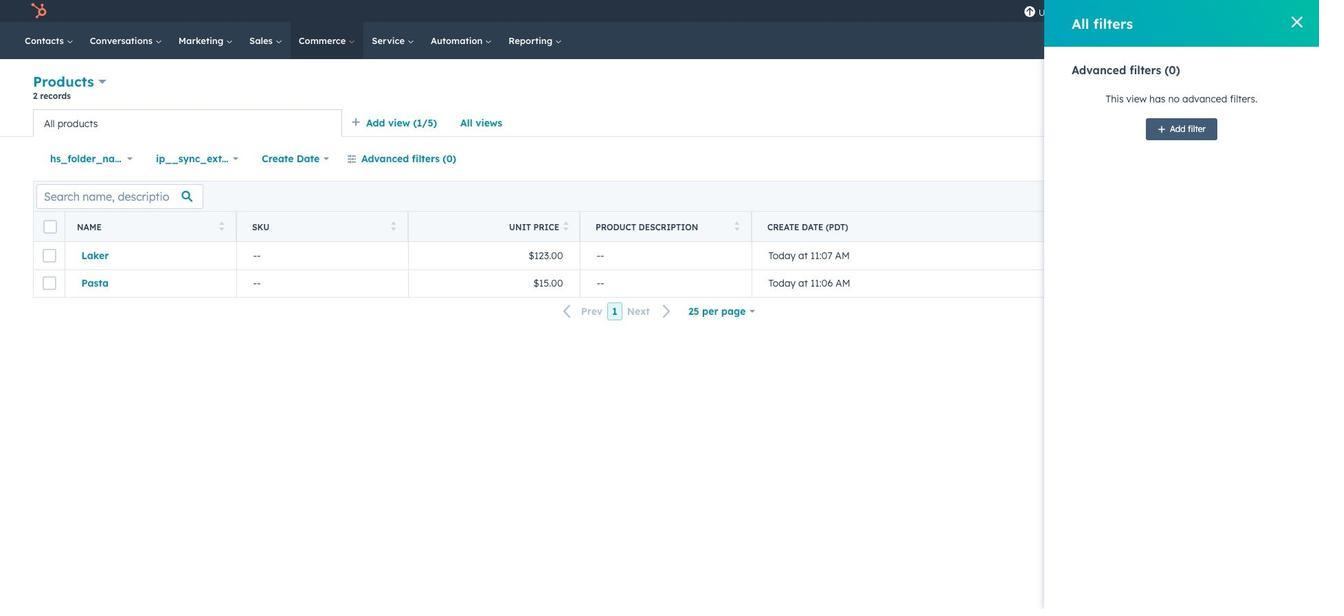 Task type: vqa. For each thing, say whether or not it's contained in the screenshot.
more
no



Task type: locate. For each thing, give the bounding box(es) containing it.
0 horizontal spatial press to sort. image
[[219, 221, 224, 231]]

1 press to sort. image from the left
[[219, 221, 224, 231]]

Search HubSpot search field
[[1116, 29, 1272, 52]]

3 press to sort. image from the left
[[564, 221, 569, 231]]

2 horizontal spatial press to sort. image
[[564, 221, 569, 231]]

press to sort. image for third press to sort. element from the right
[[391, 221, 396, 231]]

press to sort. image for third press to sort. element from the left
[[564, 221, 569, 231]]

banner
[[33, 71, 1287, 109]]

press to sort. element
[[219, 221, 224, 233], [391, 221, 396, 233], [564, 221, 569, 233], [734, 221, 740, 233]]

1 horizontal spatial press to sort. image
[[391, 221, 396, 231]]

menu
[[1017, 0, 1303, 22]]

press to sort. image
[[219, 221, 224, 231], [391, 221, 396, 231], [564, 221, 569, 231]]

Search name, description, or SKU search field
[[36, 184, 203, 209]]

2 press to sort. image from the left
[[391, 221, 396, 231]]

3 press to sort. element from the left
[[564, 221, 569, 233]]

1 press to sort. element from the left
[[219, 221, 224, 233]]



Task type: describe. For each thing, give the bounding box(es) containing it.
close image
[[1292, 16, 1303, 27]]

2 press to sort. element from the left
[[391, 221, 396, 233]]

press to sort. image for fourth press to sort. element from the right
[[219, 221, 224, 231]]

pagination navigation
[[555, 302, 680, 321]]

press to sort. image
[[734, 221, 740, 231]]

jacob simon image
[[1221, 5, 1234, 17]]

4 press to sort. element from the left
[[734, 221, 740, 233]]

marketplaces image
[[1118, 6, 1130, 19]]



